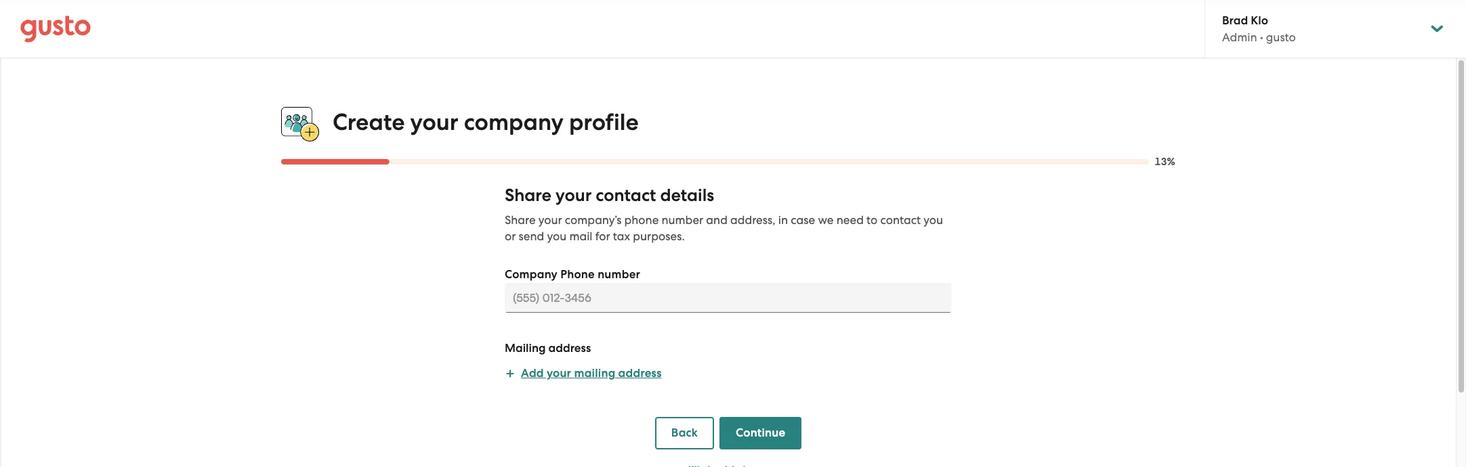 Task type: describe. For each thing, give the bounding box(es) containing it.
0 horizontal spatial contact
[[596, 185, 656, 206]]

brad
[[1222, 14, 1248, 28]]

0 horizontal spatial you
[[547, 230, 567, 243]]

mailing
[[574, 367, 616, 381]]

address,
[[730, 214, 776, 227]]

share for share your contact details
[[505, 185, 552, 206]]

to
[[867, 214, 878, 227]]

company
[[505, 268, 558, 282]]

your for contact
[[556, 185, 592, 206]]

mailing address
[[505, 342, 591, 356]]

for
[[595, 230, 610, 243]]

continue
[[736, 426, 785, 441]]

add your mailing address
[[521, 367, 662, 381]]

back link
[[655, 418, 714, 450]]

need
[[837, 214, 864, 227]]

1 horizontal spatial you
[[924, 214, 943, 227]]

your for mailing
[[547, 367, 571, 381]]

Company Phone number telephone field
[[505, 283, 952, 313]]

create your company profile
[[333, 108, 639, 136]]

or
[[505, 230, 516, 243]]

company phone number
[[505, 268, 640, 282]]

•
[[1260, 30, 1263, 44]]

purposes.
[[633, 230, 685, 243]]

details
[[660, 185, 714, 206]]

0 horizontal spatial address
[[549, 342, 591, 356]]

we
[[818, 214, 834, 227]]

profile
[[569, 108, 639, 136]]

13%
[[1155, 156, 1176, 168]]



Task type: locate. For each thing, give the bounding box(es) containing it.
send
[[519, 230, 544, 243]]

share inside share your company's phone number and address, in case we need to contact you or send you mail for tax purposes.
[[505, 214, 536, 227]]

share up "or"
[[505, 214, 536, 227]]

your up the company's
[[556, 185, 592, 206]]

0 vertical spatial contact
[[596, 185, 656, 206]]

0 vertical spatial you
[[924, 214, 943, 227]]

1 vertical spatial share
[[505, 214, 536, 227]]

your up "send"
[[539, 214, 562, 227]]

you left mail
[[547, 230, 567, 243]]

contact right to
[[881, 214, 921, 227]]

number down the details
[[662, 214, 703, 227]]

1 vertical spatial number
[[598, 268, 640, 282]]

address up add your mailing address
[[549, 342, 591, 356]]

share for share your company's phone number and address, in case we need to contact you or send you mail for tax purposes.
[[505, 214, 536, 227]]

your inside share your company's phone number and address, in case we need to contact you or send you mail for tax purposes.
[[539, 214, 562, 227]]

share your contact details
[[505, 185, 714, 206]]

case
[[791, 214, 815, 227]]

your right create
[[410, 108, 458, 136]]

phone
[[624, 214, 659, 227]]

company's
[[565, 214, 622, 227]]

0 vertical spatial number
[[662, 214, 703, 227]]

mailing
[[505, 342, 546, 356]]

you
[[924, 214, 943, 227], [547, 230, 567, 243]]

1 horizontal spatial contact
[[881, 214, 921, 227]]

1 vertical spatial you
[[547, 230, 567, 243]]

your for company's
[[539, 214, 562, 227]]

1 vertical spatial contact
[[881, 214, 921, 227]]

tax
[[613, 230, 630, 243]]

add
[[521, 367, 544, 381]]

1 share from the top
[[505, 185, 552, 206]]

company
[[464, 108, 564, 136]]

create
[[333, 108, 405, 136]]

your for company
[[410, 108, 458, 136]]

your right the add
[[547, 367, 571, 381]]

home image
[[20, 15, 91, 42]]

you right to
[[924, 214, 943, 227]]

klo
[[1251, 14, 1268, 28]]

2 share from the top
[[505, 214, 536, 227]]

contact
[[596, 185, 656, 206], [881, 214, 921, 227]]

0 vertical spatial address
[[549, 342, 591, 356]]

phone
[[561, 268, 595, 282]]

number
[[662, 214, 703, 227], [598, 268, 640, 282]]

back
[[671, 426, 698, 441]]

contact up phone
[[596, 185, 656, 206]]

gusto
[[1266, 30, 1296, 44]]

mail
[[569, 230, 593, 243]]

1 horizontal spatial number
[[662, 214, 703, 227]]

share up "send"
[[505, 185, 552, 206]]

address right mailing
[[618, 367, 662, 381]]

number down tax
[[598, 268, 640, 282]]

continue button
[[720, 418, 802, 450]]

0 vertical spatial share
[[505, 185, 552, 206]]

your
[[410, 108, 458, 136], [556, 185, 592, 206], [539, 214, 562, 227], [547, 367, 571, 381]]

number inside share your company's phone number and address, in case we need to contact you or send you mail for tax purposes.
[[662, 214, 703, 227]]

share your company's phone number and address, in case we need to contact you or send you mail for tax purposes.
[[505, 214, 943, 243]]

admin
[[1222, 30, 1257, 44]]

brad klo admin • gusto
[[1222, 14, 1296, 44]]

1 vertical spatial address
[[618, 367, 662, 381]]

contact inside share your company's phone number and address, in case we need to contact you or send you mail for tax purposes.
[[881, 214, 921, 227]]

share
[[505, 185, 552, 206], [505, 214, 536, 227]]

1 horizontal spatial address
[[618, 367, 662, 381]]

and
[[706, 214, 728, 227]]

in
[[778, 214, 788, 227]]

0 horizontal spatial number
[[598, 268, 640, 282]]

address
[[549, 342, 591, 356], [618, 367, 662, 381]]



Task type: vqa. For each thing, say whether or not it's contained in the screenshot.
Save changes button
no



